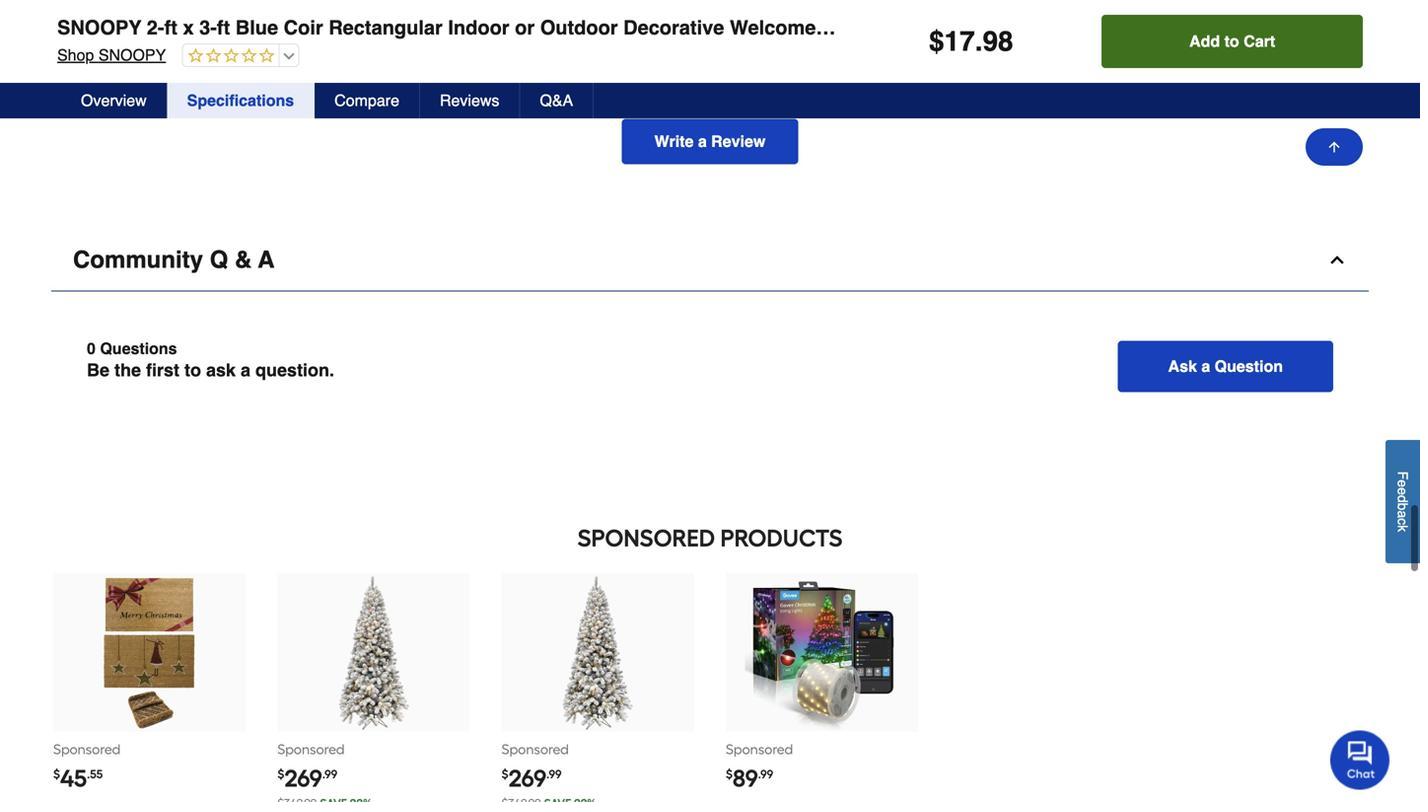 Task type: vqa. For each thing, say whether or not it's contained in the screenshot.
"Want"
no



Task type: locate. For each thing, give the bounding box(es) containing it.
sponsored $ 45 .55
[[53, 741, 121, 793]]

reviews button
[[420, 83, 520, 118]]

be the first to leave a review
[[611, 100, 809, 118]]

write a review button
[[622, 119, 798, 164]]

a right ask
[[241, 360, 251, 381]]

269
[[284, 764, 322, 793], [509, 764, 547, 793]]

compare
[[335, 91, 400, 110]]

chat invite button image
[[1331, 730, 1391, 790]]

1 horizontal spatial zero stars image
[[621, 62, 800, 99]]

products
[[721, 524, 843, 553]]

community
[[73, 246, 203, 273]]

2 .99 from the left
[[547, 767, 562, 782]]

.99 for fraser hill farm 7.5-ft silverton snowy pre-lit flocked artificial christmas tree with incandescent lights image
[[322, 767, 337, 782]]

0 vertical spatial to
[[1225, 32, 1240, 50]]

1 horizontal spatial to
[[691, 100, 704, 118]]

sponsored
[[578, 524, 715, 553], [53, 741, 121, 758], [278, 741, 345, 758], [502, 741, 569, 758], [726, 741, 793, 758]]

3 .99 from the left
[[758, 767, 774, 782]]

the down questions
[[114, 360, 141, 381]]

to left leave
[[691, 100, 704, 118]]

0 horizontal spatial .99
[[322, 767, 337, 782]]

0 horizontal spatial the
[[114, 360, 141, 381]]

zero stars image up be the first to leave a review
[[621, 62, 800, 99]]

1 horizontal spatial 269
[[509, 764, 547, 793]]

q&a button
[[520, 83, 594, 118]]

the up write
[[635, 100, 657, 118]]

2-
[[147, 16, 164, 39]]

0 vertical spatial be
[[611, 100, 630, 118]]

fraser hill farm 7.5-ft alaskan flocked pre-lit flocked artificial christmas tree with incandescent lights image
[[521, 576, 675, 730]]

98
[[983, 26, 1014, 57]]

question.
[[256, 360, 334, 381]]

f e e d b a c k
[[1395, 471, 1411, 532]]

leave
[[709, 100, 746, 118]]

a right the ask
[[1202, 357, 1211, 376]]

1 horizontal spatial $ 269 .99
[[502, 764, 562, 793]]

k
[[1395, 525, 1411, 532]]

first inside 0 questions be the first to ask a question.
[[146, 360, 180, 381]]

first down questions
[[146, 360, 180, 381]]

a up k
[[1395, 510, 1411, 518]]

.55
[[87, 767, 103, 782]]

ask a question button
[[1118, 341, 1334, 392]]

community q & a
[[73, 246, 275, 273]]

1 horizontal spatial .99
[[547, 767, 562, 782]]

to
[[1225, 32, 1240, 50], [691, 100, 704, 118], [184, 360, 201, 381]]

be down 0
[[87, 360, 110, 381]]

1 vertical spatial first
[[146, 360, 180, 381]]

2 $ 269 .99 from the left
[[502, 764, 562, 793]]

2 e from the top
[[1395, 487, 1411, 495]]

write
[[655, 132, 694, 151]]

snoopy down 2-
[[98, 46, 166, 64]]

1 e from the top
[[1395, 480, 1411, 487]]

0 questions be the first to ask a question.
[[87, 340, 334, 381]]

1 $ 269 .99 from the left
[[278, 764, 337, 793]]

ft
[[164, 16, 177, 39], [217, 16, 230, 39]]

a
[[751, 100, 759, 118], [698, 132, 707, 151], [1202, 357, 1211, 376], [241, 360, 251, 381], [1395, 510, 1411, 518]]

1 horizontal spatial the
[[635, 100, 657, 118]]

outdoor
[[540, 16, 618, 39]]

1 horizontal spatial ft
[[217, 16, 230, 39]]

cart
[[1244, 32, 1276, 50]]

add to cart button
[[1102, 15, 1363, 68]]

1 horizontal spatial first
[[661, 100, 687, 118]]

2 horizontal spatial to
[[1225, 32, 1240, 50]]

0 vertical spatial first
[[661, 100, 687, 118]]

$ 269 .99 for fraser hill farm 7.5-ft silverton snowy pre-lit flocked artificial christmas tree with incandescent lights image
[[278, 764, 337, 793]]

mat
[[873, 16, 907, 39]]

1 vertical spatial snoopy
[[98, 46, 166, 64]]

e up b
[[1395, 487, 1411, 495]]

be right q&a 'button'
[[611, 100, 630, 118]]

1 vertical spatial be
[[87, 360, 110, 381]]

$ 269 .99
[[278, 764, 337, 793], [502, 764, 562, 793]]

e up d
[[1395, 480, 1411, 487]]

$ 269 .99 for fraser hill farm 7.5-ft alaskan flocked pre-lit flocked artificial christmas tree with incandescent lights 'image'
[[502, 764, 562, 793]]

zero stars image down 3-
[[183, 47, 275, 66]]

snoopy 2-ft x 3-ft blue coir rectangular indoor or outdoor decorative welcome door mat
[[57, 16, 907, 39]]

to inside button
[[1225, 32, 1240, 50]]

0 horizontal spatial $ 269 .99
[[278, 764, 337, 793]]

1 .99 from the left
[[322, 767, 337, 782]]

be inside 0 questions be the first to ask a question.
[[87, 360, 110, 381]]

community q & a button
[[51, 230, 1369, 292]]

zero stars image
[[183, 47, 275, 66], [621, 62, 800, 99]]

0 horizontal spatial to
[[184, 360, 201, 381]]

2 vertical spatial to
[[184, 360, 201, 381]]

0 horizontal spatial 269
[[284, 764, 322, 793]]

0 horizontal spatial first
[[146, 360, 180, 381]]

q
[[210, 246, 228, 273]]

$ inside 'sponsored $ 45 .55'
[[53, 767, 60, 782]]

.99 inside sponsored $ 89 .99
[[758, 767, 774, 782]]

2 269 from the left
[[509, 764, 547, 793]]

be
[[611, 100, 630, 118], [87, 360, 110, 381]]

ft left blue
[[217, 16, 230, 39]]

0 horizontal spatial ft
[[164, 16, 177, 39]]

1 269 from the left
[[284, 764, 322, 793]]

shop
[[57, 46, 94, 64]]

sponsored $ 89 .99
[[726, 741, 793, 793]]

2 ft from the left
[[217, 16, 230, 39]]

x
[[183, 16, 194, 39]]

&
[[235, 246, 252, 273]]

.
[[975, 26, 983, 57]]

coir
[[284, 16, 323, 39]]

$ 17 . 98
[[929, 26, 1014, 57]]

rubber-cal 2-ft x 3-ft brown rectangular indoor or outdoor winter door mat image
[[73, 576, 227, 730]]

snoopy
[[57, 16, 141, 39], [98, 46, 166, 64]]

0 horizontal spatial be
[[87, 360, 110, 381]]

snoopy up shop snoopy
[[57, 16, 141, 39]]

to left ask
[[184, 360, 201, 381]]

1 vertical spatial the
[[114, 360, 141, 381]]

to inside 0 questions be the first to ask a question.
[[184, 360, 201, 381]]

add
[[1190, 32, 1220, 50]]

to right add
[[1225, 32, 1240, 50]]

write a review
[[655, 132, 766, 151]]

.99
[[322, 767, 337, 782], [547, 767, 562, 782], [758, 767, 774, 782]]

ask
[[206, 360, 236, 381]]

e
[[1395, 480, 1411, 487], [1395, 487, 1411, 495]]

ft left x
[[164, 16, 177, 39]]

$
[[929, 26, 945, 57], [53, 767, 60, 782], [278, 767, 284, 782], [502, 767, 509, 782], [726, 767, 733, 782]]

1 horizontal spatial be
[[611, 100, 630, 118]]

c
[[1395, 518, 1411, 525]]

first
[[661, 100, 687, 118], [146, 360, 180, 381]]

2 horizontal spatial .99
[[758, 767, 774, 782]]

the
[[635, 100, 657, 118], [114, 360, 141, 381]]

first up write
[[661, 100, 687, 118]]

specifications
[[187, 91, 294, 110]]



Task type: describe. For each thing, give the bounding box(es) containing it.
89
[[733, 764, 758, 793]]

indoor
[[448, 16, 510, 39]]

welcome
[[730, 16, 816, 39]]

1 vertical spatial to
[[691, 100, 704, 118]]

specifications button
[[167, 83, 315, 118]]

a right write
[[698, 132, 707, 151]]

compare button
[[315, 83, 420, 118]]

or
[[515, 16, 535, 39]]

ask a question
[[1169, 357, 1283, 376]]

f
[[1395, 471, 1411, 480]]

reviews
[[440, 91, 500, 110]]

45
[[60, 764, 87, 793]]

add to cart
[[1190, 32, 1276, 50]]

overview button
[[61, 83, 167, 118]]

question
[[1215, 357, 1283, 376]]

questions
[[100, 340, 177, 358]]

review
[[711, 132, 766, 151]]

door
[[822, 16, 868, 39]]

0 horizontal spatial zero stars image
[[183, 47, 275, 66]]

.99 for fraser hill farm 7.5-ft alaskan flocked pre-lit flocked artificial christmas tree with incandescent lights 'image'
[[547, 767, 562, 782]]

shop snoopy
[[57, 46, 166, 64]]

f e e d b a c k button
[[1386, 440, 1421, 563]]

the inside 0 questions be the first to ask a question.
[[114, 360, 141, 381]]

b
[[1395, 503, 1411, 510]]

0
[[87, 340, 96, 358]]

269 for fraser hill farm 7.5-ft silverton snowy pre-lit flocked artificial christmas tree with incandescent lights image
[[284, 764, 322, 793]]

fraser hill farm 7.5-ft silverton snowy pre-lit flocked artificial christmas tree with incandescent lights image
[[297, 576, 451, 730]]

a inside 0 questions be the first to ask a question.
[[241, 360, 251, 381]]

decorative
[[624, 16, 725, 39]]

269 for fraser hill farm 7.5-ft alaskan flocked pre-lit flocked artificial christmas tree with incandescent lights 'image'
[[509, 764, 547, 793]]

$ inside sponsored $ 89 .99
[[726, 767, 733, 782]]

1 ft from the left
[[164, 16, 177, 39]]

q&a
[[540, 91, 573, 110]]

chevron up image
[[1328, 250, 1348, 270]]

17
[[945, 26, 975, 57]]

sponsored products
[[578, 524, 843, 553]]

rectangular
[[329, 16, 443, 39]]

arrow up image
[[1327, 139, 1343, 155]]

review
[[764, 100, 809, 118]]

a
[[258, 246, 275, 273]]

govee 200-count 62-ft multi-function multicolor led plug-in christmas string lights timer image
[[745, 576, 900, 730]]

blue
[[236, 16, 278, 39]]

overview
[[81, 91, 147, 110]]

a right leave
[[751, 100, 759, 118]]

d
[[1395, 495, 1411, 503]]

a inside button
[[1395, 510, 1411, 518]]

3-
[[199, 16, 217, 39]]

sponsored inside southdeep products 'heading'
[[578, 524, 715, 553]]

0 vertical spatial snoopy
[[57, 16, 141, 39]]

southdeep products heading
[[51, 519, 1369, 558]]

0 vertical spatial the
[[635, 100, 657, 118]]

ask
[[1169, 357, 1198, 376]]



